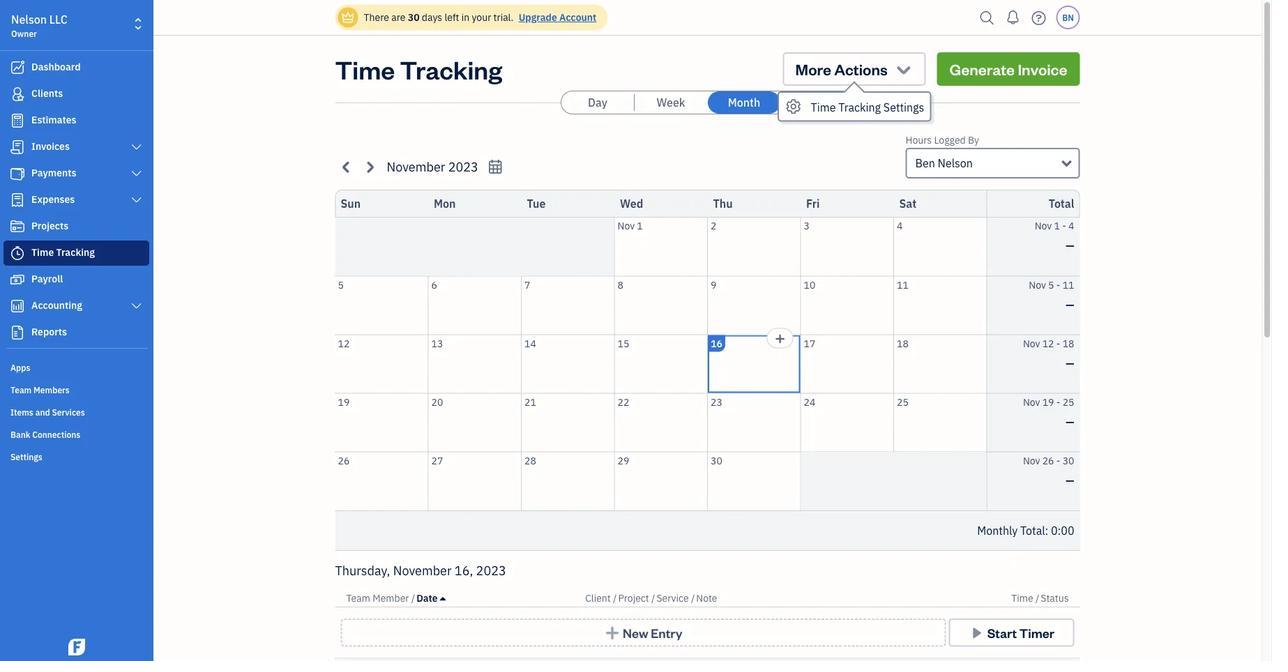 Task type: locate. For each thing, give the bounding box(es) containing it.
15 button
[[615, 335, 707, 393]]

26 down 19 button
[[338, 454, 350, 467]]

9
[[711, 278, 717, 291]]

2023 left choose a date image
[[448, 158, 478, 175]]

2023 right 16,
[[476, 562, 506, 579]]

3 chevron large down image from the top
[[130, 301, 143, 312]]

settings up the hours
[[884, 100, 924, 114]]

1 1 from the left
[[637, 219, 643, 232]]

total left 0:00
[[1020, 523, 1045, 538]]

27
[[431, 454, 443, 467]]

actions
[[834, 59, 888, 79]]

tracking inside time tracking link
[[56, 246, 95, 259]]

1 horizontal spatial 19
[[1042, 395, 1054, 408]]

estimates link
[[3, 108, 149, 133]]

time tracking inside the main element
[[31, 246, 95, 259]]

0 horizontal spatial settings
[[10, 451, 42, 462]]

5 / from the left
[[1036, 592, 1039, 605]]

0 horizontal spatial 12
[[338, 337, 350, 350]]

payment image
[[9, 167, 26, 181]]

nov for nov 19 - 25 —
[[1023, 395, 1040, 408]]

30 down nov 19 - 25 —
[[1063, 454, 1074, 467]]

19 inside nov 19 - 25 —
[[1042, 395, 1054, 408]]

nov for nov 5 - 11 —
[[1029, 278, 1046, 291]]

0 horizontal spatial tracking
[[56, 246, 95, 259]]

- inside "nov 26 - 30 —"
[[1057, 454, 1060, 467]]

2 11 from the left
[[1063, 278, 1074, 291]]

time
[[335, 52, 395, 85], [811, 100, 836, 114], [31, 246, 54, 259], [1011, 592, 1033, 605]]

12
[[338, 337, 350, 350], [1042, 337, 1054, 350]]

11
[[897, 278, 909, 291], [1063, 278, 1074, 291]]

total
[[1049, 196, 1074, 211], [1020, 523, 1045, 538]]

next month image
[[362, 159, 378, 175]]

1 vertical spatial time tracking
[[31, 246, 95, 259]]

8 button
[[615, 277, 707, 334]]

more
[[796, 59, 831, 79]]

settings down bank
[[10, 451, 42, 462]]

19 down 12 button
[[338, 395, 350, 408]]

18 down 11 button
[[897, 337, 909, 350]]

18
[[897, 337, 909, 350], [1063, 337, 1074, 350]]

1 vertical spatial tracking
[[839, 100, 881, 114]]

1 horizontal spatial settings
[[884, 100, 924, 114]]

— up 0:00
[[1066, 473, 1074, 488]]

25 inside nov 19 - 25 —
[[1063, 395, 1074, 408]]

/
[[411, 592, 415, 605], [613, 592, 617, 605], [651, 592, 655, 605], [691, 592, 695, 605], [1036, 592, 1039, 605]]

service link
[[657, 592, 691, 605]]

12 down the 5 button
[[338, 337, 350, 350]]

— inside nov 1 - 4 —
[[1066, 238, 1074, 253]]

nov inside "nov 26 - 30 —"
[[1023, 454, 1040, 467]]

plus image
[[604, 626, 620, 640]]

1 12 from the left
[[338, 337, 350, 350]]

tracking down left
[[400, 52, 502, 85]]

25 down nov 12 - 18 —
[[1063, 395, 1074, 408]]

november up the date
[[393, 562, 452, 579]]

10 button
[[801, 277, 893, 334]]

timer
[[1020, 625, 1054, 641]]

1 horizontal spatial 12
[[1042, 337, 1054, 350]]

4 — from the top
[[1066, 414, 1074, 429]]

nov down wed
[[618, 219, 635, 232]]

— inside nov 19 - 25 —
[[1066, 414, 1074, 429]]

1 horizontal spatial total
[[1049, 196, 1074, 211]]

settings inside settings "link"
[[10, 451, 42, 462]]

nov for nov 26 - 30 —
[[1023, 454, 1040, 467]]

start timer
[[987, 625, 1054, 641]]

main element
[[0, 0, 188, 661]]

2 — from the top
[[1066, 297, 1074, 312]]

team member /
[[346, 592, 415, 605]]

0 horizontal spatial total
[[1020, 523, 1045, 538]]

time down more
[[811, 100, 836, 114]]

0 horizontal spatial time tracking
[[31, 246, 95, 259]]

4 inside nov 1 - 4 —
[[1069, 219, 1074, 232]]

2 1 from the left
[[1054, 219, 1060, 232]]

service
[[657, 592, 689, 605]]

november
[[387, 158, 445, 175], [393, 562, 452, 579]]

— up nov 5 - 11 —
[[1066, 238, 1074, 253]]

12 down nov 5 - 11 —
[[1042, 337, 1054, 350]]

chevron large down image inside expenses link
[[130, 195, 143, 206]]

2 4 from the left
[[1069, 219, 1074, 232]]

— up "nov 26 - 30 —" at the right
[[1066, 414, 1074, 429]]

/ left note link
[[691, 592, 695, 605]]

chevron large down image
[[130, 168, 143, 179], [130, 195, 143, 206], [130, 301, 143, 312]]

time link
[[1011, 592, 1036, 605]]

team down thursday,
[[346, 592, 370, 605]]

/ right client
[[613, 592, 617, 605]]

november 2023
[[387, 158, 478, 175]]

1 up nov 5 - 11 —
[[1054, 219, 1060, 232]]

5 inside nov 5 - 11 —
[[1048, 278, 1054, 291]]

1 horizontal spatial team
[[346, 592, 370, 605]]

time tracking link
[[3, 241, 149, 266]]

25 down 18 button
[[897, 395, 909, 408]]

6
[[431, 278, 437, 291]]

3 — from the top
[[1066, 356, 1074, 370]]

1 inside button
[[637, 219, 643, 232]]

11 down nov 1 - 4 —
[[1063, 278, 1074, 291]]

1 vertical spatial chevron large down image
[[130, 195, 143, 206]]

0 horizontal spatial 4
[[897, 219, 903, 232]]

1 horizontal spatial 25
[[1063, 395, 1074, 408]]

1 horizontal spatial 1
[[1054, 219, 1060, 232]]

nov inside nov 1 button
[[618, 219, 635, 232]]

and
[[35, 407, 50, 418]]

- for nov 26 - 30 —
[[1057, 454, 1060, 467]]

1 26 from the left
[[338, 454, 350, 467]]

status link
[[1041, 592, 1069, 605]]

hours logged by
[[906, 134, 979, 146]]

1 horizontal spatial 26
[[1042, 454, 1054, 467]]

1 vertical spatial total
[[1020, 523, 1045, 538]]

11 inside nov 5 - 11 —
[[1063, 278, 1074, 291]]

/ left service
[[651, 592, 655, 605]]

nelson down logged
[[938, 156, 973, 171]]

caretup image
[[440, 593, 446, 604]]

- inside nov 12 - 18 —
[[1057, 337, 1060, 350]]

12 inside nov 12 - 18 —
[[1042, 337, 1054, 350]]

team down the apps
[[10, 384, 32, 395]]

- for nov 1 - 4 —
[[1062, 219, 1066, 232]]

0 vertical spatial chevron large down image
[[130, 168, 143, 179]]

time tracking down projects link
[[31, 246, 95, 259]]

invoice image
[[9, 140, 26, 154]]

2 25 from the left
[[1063, 395, 1074, 408]]

24
[[804, 395, 816, 408]]

nov down nov 5 - 11 —
[[1023, 337, 1040, 350]]

1 horizontal spatial 11
[[1063, 278, 1074, 291]]

nov for nov 1
[[618, 219, 635, 232]]

time right timer "image"
[[31, 246, 54, 259]]

0 horizontal spatial 25
[[897, 395, 909, 408]]

2023
[[448, 158, 478, 175], [476, 562, 506, 579]]

18 inside nov 12 - 18 —
[[1063, 337, 1074, 350]]

1 — from the top
[[1066, 238, 1074, 253]]

nov down nov 19 - 25 —
[[1023, 454, 1040, 467]]

team for team member /
[[346, 592, 370, 605]]

items and services link
[[3, 401, 149, 422]]

nov for nov 1 - 4 —
[[1035, 219, 1052, 232]]

bn button
[[1056, 6, 1080, 29]]

1 horizontal spatial 18
[[1063, 337, 1074, 350]]

nov down nov 12 - 18 —
[[1023, 395, 1040, 408]]

clients
[[31, 87, 63, 100]]

28
[[524, 454, 536, 467]]

nov inside nov 5 - 11 —
[[1029, 278, 1046, 291]]

29 button
[[615, 452, 707, 511]]

16 button
[[708, 335, 800, 393]]

— inside nov 12 - 18 —
[[1066, 356, 1074, 370]]

1 vertical spatial settings
[[10, 451, 42, 462]]

23
[[711, 395, 722, 408]]

nov down nov 1 - 4 —
[[1029, 278, 1046, 291]]

24 button
[[801, 394, 893, 452]]

3
[[804, 219, 810, 232]]

26 button
[[335, 452, 428, 511]]

14 button
[[522, 335, 614, 393]]

2 / from the left
[[613, 592, 617, 605]]

chevron large down image for accounting
[[130, 301, 143, 312]]

— inside "nov 26 - 30 —"
[[1066, 473, 1074, 488]]

— for nov 19 - 25 —
[[1066, 414, 1074, 429]]

chevrondown image
[[894, 59, 913, 79]]

5
[[338, 278, 344, 291], [1048, 278, 1054, 291]]

13
[[431, 337, 443, 350]]

1 chevron large down image from the top
[[130, 168, 143, 179]]

25 button
[[894, 394, 987, 452]]

0 horizontal spatial team
[[10, 384, 32, 395]]

— for nov 1 - 4 —
[[1066, 238, 1074, 253]]

26 inside "nov 26 - 30 —"
[[1042, 454, 1054, 467]]

team inside the main element
[[10, 384, 32, 395]]

0:00
[[1051, 523, 1074, 538]]

1 horizontal spatial time tracking
[[335, 52, 502, 85]]

1 vertical spatial nelson
[[938, 156, 973, 171]]

0 vertical spatial total
[[1049, 196, 1074, 211]]

reports
[[31, 325, 67, 338]]

settings link
[[3, 446, 149, 467]]

/ left the date
[[411, 592, 415, 605]]

26
[[338, 454, 350, 467], [1042, 454, 1054, 467]]

total up nov 1 - 4 —
[[1049, 196, 1074, 211]]

time down there
[[335, 52, 395, 85]]

nelson up "owner"
[[11, 12, 47, 27]]

by
[[968, 134, 979, 146]]

- inside nov 1 - 4 —
[[1062, 219, 1066, 232]]

16
[[711, 337, 722, 350]]

team for team members
[[10, 384, 32, 395]]

payroll
[[31, 272, 63, 285]]

0 horizontal spatial 19
[[338, 395, 350, 408]]

0 horizontal spatial 26
[[338, 454, 350, 467]]

1 4 from the left
[[897, 219, 903, 232]]

tracking down projects link
[[56, 246, 95, 259]]

0 horizontal spatial 30
[[408, 11, 420, 24]]

— for nov 5 - 11 —
[[1066, 297, 1074, 312]]

11 button
[[894, 277, 987, 334]]

- inside nov 5 - 11 —
[[1057, 278, 1060, 291]]

- inside nov 19 - 25 —
[[1057, 395, 1060, 408]]

nov up nov 5 - 11 —
[[1035, 219, 1052, 232]]

there
[[364, 11, 389, 24]]

1 25 from the left
[[897, 395, 909, 408]]

19 down nov 12 - 18 —
[[1042, 395, 1054, 408]]

expense image
[[9, 193, 26, 207]]

26 down nov 19 - 25 —
[[1042, 454, 1054, 467]]

1 down wed
[[637, 219, 643, 232]]

dashboard
[[31, 60, 81, 73]]

18 down nov 5 - 11 —
[[1063, 337, 1074, 350]]

19 button
[[335, 394, 428, 452]]

nov inside nov 1 - 4 —
[[1035, 219, 1052, 232]]

30 inside "nov 26 - 30 —"
[[1063, 454, 1074, 467]]

2 19 from the left
[[1042, 395, 1054, 408]]

2 chevron large down image from the top
[[130, 195, 143, 206]]

nov inside nov 19 - 25 —
[[1023, 395, 1040, 408]]

1 horizontal spatial nelson
[[938, 156, 973, 171]]

new entry
[[623, 625, 683, 641]]

1 inside nov 1 - 4 —
[[1054, 219, 1060, 232]]

30 right the are
[[408, 11, 420, 24]]

nelson
[[11, 12, 47, 27], [938, 156, 973, 171]]

0 vertical spatial tracking
[[400, 52, 502, 85]]

5 — from the top
[[1066, 473, 1074, 488]]

2 12 from the left
[[1042, 337, 1054, 350]]

settings
[[884, 100, 924, 114], [10, 451, 42, 462]]

services
[[52, 407, 85, 418]]

1 horizontal spatial 4
[[1069, 219, 1074, 232]]

0 horizontal spatial 11
[[897, 278, 909, 291]]

report image
[[9, 326, 26, 340]]

/ left status "link"
[[1036, 592, 1039, 605]]

15
[[618, 337, 629, 350]]

logged
[[934, 134, 966, 146]]

— up nov 12 - 18 —
[[1066, 297, 1074, 312]]

owner
[[11, 28, 37, 39]]

11 down 4 button
[[897, 278, 909, 291]]

bn
[[1062, 12, 1074, 23]]

21 button
[[522, 394, 614, 452]]

30
[[408, 11, 420, 24], [711, 454, 722, 467], [1063, 454, 1074, 467]]

0 vertical spatial team
[[10, 384, 32, 395]]

4
[[897, 219, 903, 232], [1069, 219, 1074, 232]]

2 vertical spatial chevron large down image
[[130, 301, 143, 312]]

— up nov 19 - 25 —
[[1066, 356, 1074, 370]]

2 vertical spatial tracking
[[56, 246, 95, 259]]

nov inside nov 12 - 18 —
[[1023, 337, 1040, 350]]

time tracking down days
[[335, 52, 502, 85]]

0 horizontal spatial 5
[[338, 278, 344, 291]]

— inside nov 5 - 11 —
[[1066, 297, 1074, 312]]

2 horizontal spatial tracking
[[839, 100, 881, 114]]

november right next month "image" at the top
[[387, 158, 445, 175]]

3 / from the left
[[651, 592, 655, 605]]

1 for nov 1 - 4 —
[[1054, 219, 1060, 232]]

0 horizontal spatial nelson
[[11, 12, 47, 27]]

trial.
[[494, 11, 514, 24]]

1 horizontal spatial 5
[[1048, 278, 1054, 291]]

1 horizontal spatial 30
[[711, 454, 722, 467]]

1 vertical spatial november
[[393, 562, 452, 579]]

chevron large down image inside payments link
[[130, 168, 143, 179]]

tracking
[[400, 52, 502, 85], [839, 100, 881, 114], [56, 246, 95, 259]]

nov 26 - 30 —
[[1023, 454, 1074, 488]]

18 button
[[894, 335, 987, 393]]

2 5 from the left
[[1048, 278, 1054, 291]]

1 18 from the left
[[897, 337, 909, 350]]

nov 5 - 11 —
[[1029, 278, 1074, 312]]

0 vertical spatial settings
[[884, 100, 924, 114]]

connections
[[32, 429, 80, 440]]

projects link
[[3, 214, 149, 239]]

your
[[472, 11, 491, 24]]

1 11 from the left
[[897, 278, 909, 291]]

1 5 from the left
[[338, 278, 344, 291]]

choose a date image
[[487, 159, 503, 175]]

— for nov 26 - 30 —
[[1066, 473, 1074, 488]]

0 horizontal spatial 18
[[897, 337, 909, 350]]

nov 1
[[618, 219, 643, 232]]

-
[[1062, 219, 1066, 232], [1057, 278, 1060, 291], [1057, 337, 1060, 350], [1057, 395, 1060, 408], [1057, 454, 1060, 467]]

monthly total : 0:00
[[977, 523, 1074, 538]]

30 down 23 button
[[711, 454, 722, 467]]

nov for nov 12 - 18 —
[[1023, 337, 1040, 350]]

note
[[696, 592, 717, 605]]

1 horizontal spatial tracking
[[400, 52, 502, 85]]

tracking down actions
[[839, 100, 881, 114]]

1 19 from the left
[[338, 395, 350, 408]]

19 inside button
[[338, 395, 350, 408]]

2 26 from the left
[[1042, 454, 1054, 467]]

chart image
[[9, 299, 26, 313]]

0 horizontal spatial 1
[[637, 219, 643, 232]]

2 18 from the left
[[1063, 337, 1074, 350]]

2 horizontal spatial 30
[[1063, 454, 1074, 467]]

0 vertical spatial nelson
[[11, 12, 47, 27]]

1 vertical spatial team
[[346, 592, 370, 605]]

1 / from the left
[[411, 592, 415, 605]]



Task type: describe. For each thing, give the bounding box(es) containing it.
week link
[[635, 91, 707, 114]]

start
[[987, 625, 1017, 641]]

14
[[524, 337, 536, 350]]

nelson llc owner
[[11, 12, 68, 39]]

8
[[618, 278, 623, 291]]

project
[[618, 592, 649, 605]]

11 inside button
[[897, 278, 909, 291]]

more actions button
[[783, 52, 926, 86]]

0 vertical spatial 2023
[[448, 158, 478, 175]]

5 inside the 5 button
[[338, 278, 344, 291]]

nov 12 - 18 —
[[1023, 337, 1074, 370]]

1 vertical spatial 2023
[[476, 562, 506, 579]]

mon
[[434, 196, 456, 211]]

generate invoice
[[950, 59, 1067, 79]]

26 inside button
[[338, 454, 350, 467]]

25 inside button
[[897, 395, 909, 408]]

sat
[[899, 196, 917, 211]]

— for nov 12 - 18 —
[[1066, 356, 1074, 370]]

expenses
[[31, 193, 75, 206]]

apps
[[10, 362, 30, 373]]

month
[[728, 95, 760, 110]]

payments
[[31, 166, 76, 179]]

4 inside button
[[897, 219, 903, 232]]

time tracking settings
[[811, 100, 924, 114]]

apps link
[[3, 356, 149, 377]]

entry
[[651, 625, 683, 641]]

- for nov 12 - 18 —
[[1057, 337, 1060, 350]]

30 inside button
[[711, 454, 722, 467]]

new entry button
[[341, 619, 946, 647]]

17 button
[[801, 335, 893, 393]]

chevron large down image
[[130, 142, 143, 153]]

go to help image
[[1028, 7, 1050, 28]]

time left status "link"
[[1011, 592, 1033, 605]]

payroll link
[[3, 267, 149, 292]]

nov 19 - 25 —
[[1023, 395, 1074, 429]]

llc
[[49, 12, 68, 27]]

crown image
[[341, 10, 355, 25]]

28 button
[[522, 452, 614, 511]]

3 button
[[801, 218, 893, 276]]

chevron large down image for expenses
[[130, 195, 143, 206]]

date
[[417, 592, 438, 605]]

thursday, november 16, 2023
[[335, 562, 506, 579]]

30 button
[[708, 452, 800, 511]]

upgrade
[[519, 11, 557, 24]]

nelson inside nelson llc owner
[[11, 12, 47, 27]]

status
[[1041, 592, 1069, 605]]

hours
[[906, 134, 932, 146]]

estimates
[[31, 113, 76, 126]]

member
[[373, 592, 409, 605]]

16,
[[455, 562, 473, 579]]

time / status
[[1011, 592, 1069, 605]]

tue
[[527, 196, 546, 211]]

12 inside button
[[338, 337, 350, 350]]

items
[[10, 407, 33, 418]]

10
[[804, 278, 816, 291]]

time tracking settings link
[[779, 93, 930, 120]]

ben nelson button
[[906, 148, 1080, 179]]

previous month image
[[339, 159, 355, 175]]

20 button
[[429, 394, 521, 452]]

client
[[585, 592, 611, 605]]

notifications image
[[1002, 3, 1024, 31]]

there are 30 days left in your trial. upgrade account
[[364, 11, 597, 24]]

settings inside time tracking settings link
[[884, 100, 924, 114]]

0 vertical spatial time tracking
[[335, 52, 502, 85]]

:
[[1045, 523, 1048, 538]]

add a time entry image
[[774, 330, 786, 347]]

7
[[524, 278, 530, 291]]

time inside the main element
[[31, 246, 54, 259]]

2 button
[[708, 218, 800, 276]]

21
[[524, 395, 536, 408]]

timer image
[[9, 246, 26, 260]]

project link
[[618, 592, 651, 605]]

0 vertical spatial november
[[387, 158, 445, 175]]

upgrade account link
[[516, 11, 597, 24]]

tracking inside time tracking settings link
[[839, 100, 881, 114]]

search image
[[976, 7, 998, 28]]

4 / from the left
[[691, 592, 695, 605]]

1 for nov 1
[[637, 219, 643, 232]]

generate
[[950, 59, 1015, 79]]

thursday,
[[335, 562, 390, 579]]

27 button
[[429, 452, 521, 511]]

members
[[34, 384, 70, 395]]

date link
[[417, 592, 446, 605]]

estimate image
[[9, 114, 26, 128]]

freshbooks image
[[66, 639, 88, 656]]

6 button
[[429, 277, 521, 334]]

reports link
[[3, 320, 149, 345]]

nov 1 - 4 —
[[1035, 219, 1074, 253]]

4 button
[[894, 218, 987, 276]]

month link
[[708, 91, 780, 114]]

sun
[[341, 196, 361, 211]]

9 button
[[708, 277, 800, 334]]

- for nov 19 - 25 —
[[1057, 395, 1060, 408]]

2
[[711, 219, 717, 232]]

chevron large down image for payments
[[130, 168, 143, 179]]

- for nov 5 - 11 —
[[1057, 278, 1060, 291]]

left
[[445, 11, 459, 24]]

client image
[[9, 87, 26, 101]]

nelson inside ben nelson dropdown button
[[938, 156, 973, 171]]

week
[[657, 95, 685, 110]]

project image
[[9, 220, 26, 234]]

5 button
[[335, 277, 428, 334]]

start timer button
[[949, 619, 1074, 647]]

dashboard image
[[9, 61, 26, 75]]

ben
[[915, 156, 935, 171]]

play image
[[969, 626, 985, 640]]

18 inside button
[[897, 337, 909, 350]]

29
[[618, 454, 629, 467]]

fri
[[806, 196, 820, 211]]

money image
[[9, 273, 26, 287]]

accounting
[[31, 299, 82, 312]]

are
[[391, 11, 406, 24]]

22 button
[[615, 394, 707, 452]]



Task type: vqa. For each thing, say whether or not it's contained in the screenshot.
the right TRACKING
yes



